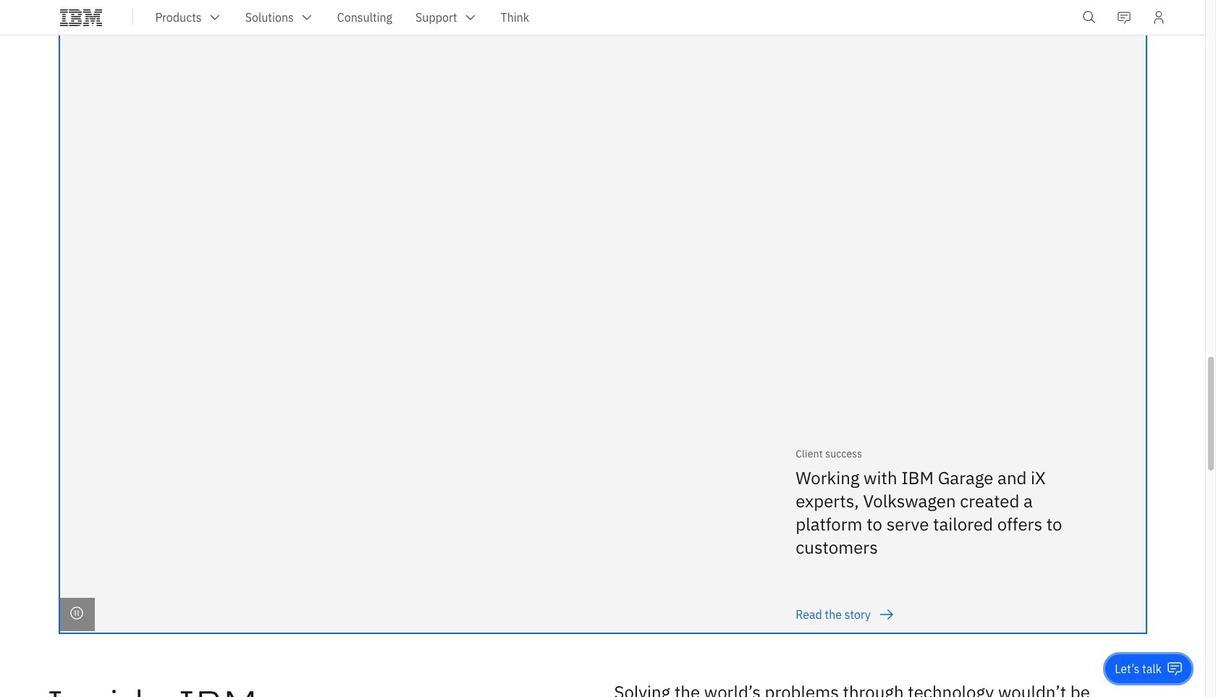 Task type: describe. For each thing, give the bounding box(es) containing it.
let's talk element
[[1115, 661, 1162, 677]]



